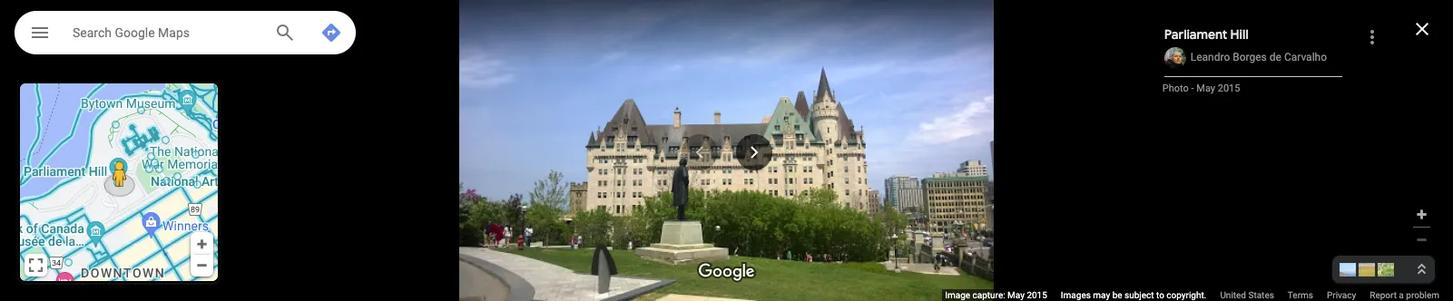 Task type: describe. For each thing, give the bounding box(es) containing it.
united states
[[1221, 291, 1275, 301]]

search google maps
[[73, 25, 190, 40]]

parliament hill
[[1165, 26, 1249, 43]]

footer inside google maps element
[[946, 290, 1454, 302]]


[[29, 20, 51, 45]]

may for capture:
[[1008, 291, 1025, 301]]

image capture: may 2015
[[946, 291, 1048, 301]]

hill
[[1231, 26, 1249, 43]]

terms button
[[1289, 290, 1314, 302]]

view leandro borges de carvalho's profile image
[[1165, 47, 1187, 69]]

search google maps field containing search google maps
[[15, 11, 356, 54]]

images may be subject to copyright.
[[1061, 291, 1207, 301]]

may for -
[[1197, 83, 1216, 94]]

image
[[946, 291, 971, 301]]

parliament
[[1165, 26, 1228, 43]]

2015 for image capture: may 2015
[[1027, 291, 1048, 301]]

carvalho
[[1285, 51, 1328, 64]]

states
[[1249, 291, 1275, 301]]

zoom in image
[[1416, 208, 1429, 222]]

united
[[1221, 291, 1247, 301]]

images
[[1061, 291, 1091, 301]]

search google maps field inside search field
[[73, 21, 260, 43]]

leandro borges de carvalho link
[[1191, 51, 1328, 64]]

2015 for photo - may 2015
[[1219, 83, 1241, 94]]

google
[[115, 25, 155, 40]]



Task type: vqa. For each thing, say whether or not it's contained in the screenshot.
"Leandro Borges de Carvalho"
yes



Task type: locate. For each thing, give the bounding box(es) containing it.
1 vertical spatial may
[[1008, 291, 1025, 301]]

1 vertical spatial zoom out image
[[195, 260, 209, 273]]

united states button
[[1221, 290, 1275, 302]]

zoom out image for zoom in icon
[[195, 260, 209, 273]]

search
[[73, 25, 112, 40]]

terms
[[1289, 291, 1314, 301]]

google maps element
[[0, 0, 1454, 302]]

2015 inside footer
[[1027, 291, 1048, 301]]

borges
[[1234, 51, 1268, 64]]

report a problem link
[[1371, 290, 1440, 302]]

zoom out image down zoom in image
[[1416, 233, 1429, 247]]

zoom in image
[[195, 238, 209, 252]]

none search field inside google maps element
[[15, 11, 356, 58]]

Search Google Maps field
[[15, 11, 356, 54], [73, 21, 260, 43]]

privacy
[[1328, 291, 1357, 301]]

interactive map image
[[20, 84, 218, 282]]

may right -
[[1197, 83, 1216, 94]]

a
[[1400, 291, 1405, 301]]

0 horizontal spatial 2015
[[1027, 291, 1048, 301]]

0 horizontal spatial zoom out image
[[195, 260, 209, 273]]

footer
[[946, 290, 1454, 302]]

 button
[[15, 11, 65, 58]]

1 horizontal spatial 2015
[[1219, 83, 1241, 94]]

photo - may 2015
[[1163, 83, 1241, 94]]

-
[[1192, 83, 1195, 94]]

0 vertical spatial 2015
[[1219, 83, 1241, 94]]

2015
[[1219, 83, 1241, 94], [1027, 291, 1048, 301]]

0 horizontal spatial may
[[1008, 291, 1025, 301]]

none search field containing 
[[15, 11, 356, 58]]

zoom out image for zoom in image
[[1416, 233, 1429, 247]]

leandro borges de carvalho
[[1191, 51, 1328, 64]]

de
[[1270, 51, 1282, 64]]

1 horizontal spatial zoom out image
[[1416, 233, 1429, 247]]

leandro
[[1191, 51, 1231, 64]]

2015 left images
[[1027, 291, 1048, 301]]

report a problem
[[1371, 291, 1440, 301]]

1 horizontal spatial may
[[1197, 83, 1216, 94]]

copyright.
[[1167, 291, 1207, 301]]

capture:
[[973, 291, 1006, 301]]

0 vertical spatial zoom out image
[[1416, 233, 1429, 247]]

maps
[[158, 25, 190, 40]]

problem
[[1407, 291, 1440, 301]]

0 vertical spatial may
[[1197, 83, 1216, 94]]

1 vertical spatial 2015
[[1027, 291, 1048, 301]]

expand image
[[29, 259, 43, 272]]

be
[[1113, 291, 1123, 301]]

photo
[[1163, 83, 1190, 94]]

may right capture: at the bottom of page
[[1008, 291, 1025, 301]]

privacy button
[[1328, 290, 1357, 302]]

None search field
[[15, 11, 356, 58]]

subject
[[1125, 291, 1155, 301]]

zoom out image
[[1416, 233, 1429, 247], [195, 260, 209, 273]]

zoom out image down zoom in icon
[[195, 260, 209, 273]]

may
[[1197, 83, 1216, 94], [1008, 291, 1025, 301]]

report
[[1371, 291, 1398, 301]]

to
[[1157, 291, 1165, 301]]

2015 down leandro
[[1219, 83, 1241, 94]]

may
[[1094, 291, 1111, 301]]

footer containing image capture: may 2015
[[946, 290, 1454, 302]]



